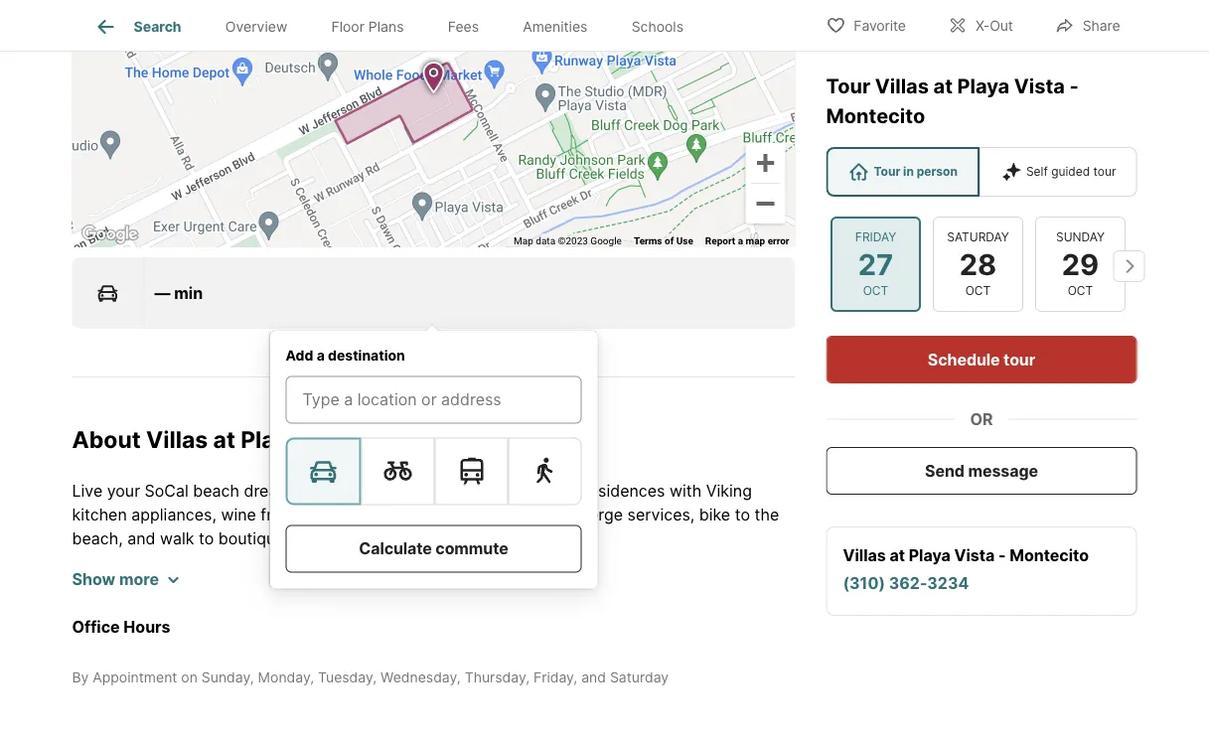 Task type: vqa. For each thing, say whether or not it's contained in the screenshot.
image
no



Task type: locate. For each thing, give the bounding box(es) containing it.
at for tour
[[934, 74, 953, 98]]

oct down 29
[[1068, 284, 1093, 298]]

0 horizontal spatial tour
[[1004, 350, 1036, 369]]

1 horizontal spatial tour
[[874, 165, 901, 179]]

list box
[[827, 147, 1138, 197], [286, 438, 582, 506]]

0 vertical spatial in
[[904, 165, 914, 179]]

2 horizontal spatial oct
[[1068, 284, 1093, 298]]

villas up (310)
[[843, 546, 887, 565]]

- down share "button"
[[1070, 74, 1079, 98]]

2 horizontal spatial montecito
[[1010, 546, 1090, 565]]

2 horizontal spatial playa
[[958, 74, 1010, 98]]

amenities
[[523, 18, 588, 35]]

kitchen
[[72, 506, 127, 525]]

on
[[181, 670, 198, 687]]

montecito down type a location or address text box
[[386, 426, 500, 454]]

1 horizontal spatial list box
[[827, 147, 1138, 197]]

1 vertical spatial playa
[[241, 426, 301, 454]]

map region
[[66, 0, 830, 406]]

appointment
[[93, 670, 177, 687]]

Type a location or address text field
[[303, 388, 565, 412]]

montecito up tour in person option
[[827, 104, 926, 128]]

2 horizontal spatial at
[[934, 74, 953, 98]]

list box down tour villas at playa vista - montecito
[[827, 147, 1138, 197]]

beach
[[532, 482, 579, 502]]

terms
[[634, 235, 663, 247]]

vista for about villas at playa vista - montecito
[[306, 426, 365, 454]]

playa for tour
[[958, 74, 1010, 98]]

1 horizontal spatial in
[[904, 165, 914, 179]]

montecito for tour villas at playa vista - montecito
[[827, 104, 926, 128]]

favorite button
[[809, 4, 923, 45]]

at
[[934, 74, 953, 98], [213, 426, 235, 454], [890, 546, 906, 565]]

calculate
[[359, 540, 432, 559]]

services,
[[628, 506, 695, 525]]

schedule tour button
[[827, 336, 1138, 384]]

(310) 362-3234 link
[[843, 574, 970, 593]]

and right friday,
[[582, 670, 606, 687]]

in
[[904, 165, 914, 179], [304, 482, 317, 502]]

and down these
[[318, 506, 346, 525]]

villas up socal
[[146, 426, 208, 454]]

in inside tour in person option
[[904, 165, 914, 179]]

2 horizontal spatial vista
[[1015, 74, 1066, 98]]

tour right guided
[[1094, 165, 1117, 179]]

1 horizontal spatial a
[[738, 235, 744, 247]]

1 horizontal spatial oct
[[965, 284, 991, 298]]

at up the beach
[[213, 426, 235, 454]]

contemporary
[[369, 482, 474, 502]]

1 horizontal spatial to
[[735, 506, 750, 525]]

1 horizontal spatial vista
[[955, 546, 995, 565]]

search link
[[94, 15, 182, 39]]

0 horizontal spatial vista
[[306, 426, 365, 454]]

1 vertical spatial in
[[304, 482, 317, 502]]

villas
[[876, 74, 929, 98], [146, 426, 208, 454], [843, 546, 887, 565]]

2 vertical spatial vista
[[955, 546, 995, 565]]

schools
[[632, 18, 684, 35]]

villas down favorite at the right top of page
[[876, 74, 929, 98]]

vista up these
[[306, 426, 365, 454]]

x-out button
[[931, 4, 1031, 45]]

0 horizontal spatial to
[[199, 530, 214, 549]]

2 horizontal spatial -
[[1070, 74, 1079, 98]]

saturday
[[947, 230, 1009, 244], [610, 670, 669, 687]]

oct down 28
[[965, 284, 991, 298]]

1 vertical spatial tour
[[1004, 350, 1036, 369]]

tour for tour villas at playa vista - montecito
[[827, 74, 871, 98]]

guided
[[1052, 165, 1091, 179]]

28
[[960, 247, 997, 282]]

0 vertical spatial at
[[934, 74, 953, 98]]

hours
[[124, 618, 171, 638]]

2 vertical spatial montecito
[[1010, 546, 1090, 565]]

list box up countertops.
[[286, 438, 582, 506]]

vista up 3234
[[955, 546, 995, 565]]

send message button
[[827, 447, 1138, 495]]

and
[[318, 506, 346, 525], [127, 530, 156, 549], [392, 530, 420, 549], [582, 670, 606, 687]]

villas inside tour villas at playa vista - montecito
[[876, 74, 929, 98]]

at up (310) 362-3234 link
[[890, 546, 906, 565]]

to left the
[[735, 506, 750, 525]]

0 vertical spatial villas
[[876, 74, 929, 98]]

playa
[[958, 74, 1010, 98], [241, 426, 301, 454], [909, 546, 951, 565]]

overview tab
[[204, 3, 310, 51]]

by appointment on sunday, monday, tuesday, wednesday, thursday, friday, and saturday
[[72, 670, 669, 687]]

and left walk
[[127, 530, 156, 549]]

playa up dreams
[[241, 426, 301, 454]]

montecito inside tour villas at playa vista - montecito
[[827, 104, 926, 128]]

0 vertical spatial tour
[[827, 74, 871, 98]]

a right add
[[317, 347, 325, 364]]

0 horizontal spatial at
[[213, 426, 235, 454]]

oct inside sunday 29 oct
[[1068, 284, 1093, 298]]

oct inside saturday 28 oct
[[965, 284, 991, 298]]

beach
[[193, 482, 240, 502]]

office hours
[[72, 618, 171, 638]]

viking
[[707, 482, 752, 502]]

send message
[[926, 461, 1039, 481]]

beach,
[[72, 530, 123, 549]]

at inside tour villas at playa vista - montecito
[[934, 74, 953, 98]]

oct inside friday 27 oct
[[863, 284, 888, 298]]

- inside tour villas at playa vista - montecito
[[1070, 74, 1079, 98]]

of
[[665, 235, 674, 247]]

vista down share "button"
[[1015, 74, 1066, 98]]

employers.
[[454, 530, 536, 549]]

sunday 29 oct
[[1056, 230, 1105, 298]]

map
[[514, 235, 534, 247]]

vista
[[1015, 74, 1066, 98], [306, 426, 365, 454], [955, 546, 995, 565]]

saturday 28 oct
[[947, 230, 1009, 298]]

1 vertical spatial to
[[199, 530, 214, 549]]

1 vertical spatial montecito
[[386, 426, 500, 454]]

3234
[[928, 574, 970, 593]]

0 vertical spatial list box
[[827, 147, 1138, 197]]

fridges
[[261, 506, 313, 525]]

tour down favorite button
[[827, 74, 871, 98]]

self
[[1027, 165, 1049, 179]]

(310)
[[843, 574, 886, 593]]

playa inside 'villas at playa vista - montecito (310) 362-3234'
[[909, 546, 951, 565]]

2 vertical spatial at
[[890, 546, 906, 565]]

wine
[[221, 506, 256, 525]]

a left the map
[[738, 235, 744, 247]]

2 vertical spatial villas
[[843, 546, 887, 565]]

monday,
[[258, 670, 314, 687]]

3 oct from the left
[[1068, 284, 1093, 298]]

report a map error
[[706, 235, 790, 247]]

0 horizontal spatial list box
[[286, 438, 582, 506]]

playa down x-
[[958, 74, 1010, 98]]

1 vertical spatial vista
[[306, 426, 365, 454]]

montecito down message
[[1010, 546, 1090, 565]]

friday
[[855, 230, 896, 244]]

tour inside tour villas at playa vista - montecito
[[827, 74, 871, 98]]

2 vertical spatial -
[[999, 546, 1007, 565]]

tab list
[[72, 0, 722, 51]]

1 oct from the left
[[863, 284, 888, 298]]

montecito
[[827, 104, 926, 128], [386, 426, 500, 454], [1010, 546, 1090, 565]]

1 horizontal spatial tour
[[1094, 165, 1117, 179]]

calculate commute button
[[286, 526, 582, 573]]

list box containing tour in person
[[827, 147, 1138, 197]]

0 vertical spatial tour
[[1094, 165, 1117, 179]]

0 horizontal spatial oct
[[863, 284, 888, 298]]

29
[[1062, 247, 1099, 282]]

0 horizontal spatial -
[[370, 426, 381, 454]]

0 vertical spatial playa
[[958, 74, 1010, 98]]

playa inside tour villas at playa vista - montecito
[[958, 74, 1010, 98]]

tour in person
[[874, 165, 958, 179]]

boutiques,
[[218, 530, 298, 549]]

saturday up 28
[[947, 230, 1009, 244]]

a
[[738, 235, 744, 247], [317, 347, 325, 364]]

floor plans tab
[[310, 3, 426, 51]]

1 horizontal spatial at
[[890, 546, 906, 565]]

at down x-out button
[[934, 74, 953, 98]]

in left person
[[904, 165, 914, 179]]

0 vertical spatial vista
[[1015, 74, 1066, 98]]

oct down 27
[[863, 284, 888, 298]]

saturday right friday,
[[610, 670, 669, 687]]

x-
[[976, 17, 990, 34]]

- down message
[[999, 546, 1007, 565]]

live your socal beach dreams in these contemporary silicon beach residences with viking kitchen appliances, wine fridges and quartz countertops. enjoy concierge services, bike to the beach, and walk to boutiques, restaurants and top employers.
[[72, 482, 780, 549]]

0 vertical spatial saturday
[[947, 230, 1009, 244]]

to right walk
[[199, 530, 214, 549]]

tour right schedule
[[1004, 350, 1036, 369]]

in left these
[[304, 482, 317, 502]]

0 horizontal spatial playa
[[241, 426, 301, 454]]

0 horizontal spatial montecito
[[386, 426, 500, 454]]

2 oct from the left
[[965, 284, 991, 298]]

commute
[[436, 540, 509, 559]]

tour
[[1094, 165, 1117, 179], [1004, 350, 1036, 369]]

x-out
[[976, 17, 1014, 34]]

0 horizontal spatial tour
[[827, 74, 871, 98]]

send
[[926, 461, 965, 481]]

these
[[322, 482, 364, 502]]

person
[[917, 165, 958, 179]]

-
[[1070, 74, 1079, 98], [370, 426, 381, 454], [999, 546, 1007, 565]]

report a map error link
[[706, 235, 790, 247]]

1 vertical spatial saturday
[[610, 670, 669, 687]]

playa up 3234
[[909, 546, 951, 565]]

error
[[768, 235, 790, 247]]

1 vertical spatial villas
[[146, 426, 208, 454]]

2 vertical spatial playa
[[909, 546, 951, 565]]

1 vertical spatial at
[[213, 426, 235, 454]]

tour inside option
[[874, 165, 901, 179]]

0 horizontal spatial in
[[304, 482, 317, 502]]

top
[[424, 530, 449, 549]]

0 vertical spatial -
[[1070, 74, 1079, 98]]

search
[[134, 18, 182, 35]]

1 horizontal spatial montecito
[[827, 104, 926, 128]]

tour left person
[[874, 165, 901, 179]]

wednesday,
[[381, 670, 461, 687]]

0 horizontal spatial a
[[317, 347, 325, 364]]

about
[[72, 426, 141, 454]]

schools tab
[[610, 3, 706, 51]]

a for add
[[317, 347, 325, 364]]

to
[[735, 506, 750, 525], [199, 530, 214, 549]]

vista inside tour villas at playa vista - montecito
[[1015, 74, 1066, 98]]

0 vertical spatial a
[[738, 235, 744, 247]]

tab list containing search
[[72, 0, 722, 51]]

google image
[[77, 222, 143, 248]]

self guided tour
[[1027, 165, 1117, 179]]

villas for about
[[146, 426, 208, 454]]

1 vertical spatial tour
[[874, 165, 901, 179]]

0 vertical spatial montecito
[[827, 104, 926, 128]]

next image
[[1114, 251, 1146, 282]]

friday 27 oct
[[855, 230, 896, 298]]

and left top
[[392, 530, 420, 549]]

1 horizontal spatial playa
[[909, 546, 951, 565]]

amenities tab
[[501, 3, 610, 51]]

1 vertical spatial -
[[370, 426, 381, 454]]

1 vertical spatial a
[[317, 347, 325, 364]]

1 horizontal spatial -
[[999, 546, 1007, 565]]

- up the contemporary
[[370, 426, 381, 454]]



Task type: describe. For each thing, give the bounding box(es) containing it.
thursday,
[[465, 670, 530, 687]]

share
[[1083, 17, 1121, 34]]

tour inside button
[[1004, 350, 1036, 369]]

schedule
[[928, 350, 1001, 369]]

fees
[[448, 18, 479, 35]]

0 horizontal spatial saturday
[[610, 670, 669, 687]]

show
[[72, 571, 115, 590]]

favorite
[[854, 17, 907, 34]]

with
[[670, 482, 702, 502]]

add
[[286, 347, 314, 364]]

silicon
[[479, 482, 528, 502]]

google
[[591, 235, 622, 247]]

1 horizontal spatial saturday
[[947, 230, 1009, 244]]

oct for 29
[[1068, 284, 1093, 298]]

at for about
[[213, 426, 235, 454]]

friday,
[[534, 670, 578, 687]]

tour in person option
[[827, 147, 980, 197]]

tour villas at playa vista - montecito
[[827, 74, 1079, 128]]

min
[[174, 284, 203, 303]]

bike
[[700, 506, 731, 525]]

terms of use
[[634, 235, 694, 247]]

oct for 27
[[863, 284, 888, 298]]

fees tab
[[426, 3, 501, 51]]

1 vertical spatial list box
[[286, 438, 582, 506]]

walk
[[160, 530, 194, 549]]

concierge
[[549, 506, 623, 525]]

add a destination
[[286, 347, 405, 364]]

vista for tour villas at playa vista - montecito
[[1015, 74, 1066, 98]]

montecito inside 'villas at playa vista - montecito (310) 362-3234'
[[1010, 546, 1090, 565]]

message
[[969, 461, 1039, 481]]

tour for tour in person
[[874, 165, 901, 179]]

map
[[746, 235, 766, 247]]

tuesday,
[[318, 670, 377, 687]]

tour inside option
[[1094, 165, 1117, 179]]

vista inside 'villas at playa vista - montecito (310) 362-3234'
[[955, 546, 995, 565]]

in inside live your socal beach dreams in these contemporary silicon beach residences with viking kitchen appliances, wine fridges and quartz countertops. enjoy concierge services, bike to the beach, and walk to boutiques, restaurants and top employers.
[[304, 482, 317, 502]]

enjoy
[[504, 506, 545, 525]]

floor
[[332, 18, 365, 35]]

montecito for about villas at playa vista - montecito
[[386, 426, 500, 454]]

villas for tour
[[876, 74, 929, 98]]

socal
[[145, 482, 189, 502]]

362-
[[889, 574, 928, 593]]

quartz
[[350, 506, 399, 525]]

show more
[[72, 571, 159, 590]]

at inside 'villas at playa vista - montecito (310) 362-3234'
[[890, 546, 906, 565]]

- inside 'villas at playa vista - montecito (310) 362-3234'
[[999, 546, 1007, 565]]

plans
[[369, 18, 404, 35]]

map data ©2023 google
[[514, 235, 622, 247]]

by
[[72, 670, 89, 687]]

the
[[755, 506, 780, 525]]

out
[[990, 17, 1014, 34]]

sunday,
[[202, 670, 254, 687]]

—
[[155, 284, 170, 303]]

villas inside 'villas at playa vista - montecito (310) 362-3234'
[[843, 546, 887, 565]]

a for report
[[738, 235, 744, 247]]

appliances,
[[132, 506, 217, 525]]

about villas at playa vista - montecito
[[72, 426, 500, 454]]

sunday
[[1056, 230, 1105, 244]]

use
[[677, 235, 694, 247]]

oct for 28
[[965, 284, 991, 298]]

overview
[[225, 18, 288, 35]]

- for tour villas at playa vista - montecito
[[1070, 74, 1079, 98]]

your
[[107, 482, 140, 502]]

calculate commute
[[359, 540, 509, 559]]

show more button
[[72, 569, 179, 592]]

0 vertical spatial to
[[735, 506, 750, 525]]

floor plans
[[332, 18, 404, 35]]

terms of use link
[[634, 235, 694, 247]]

report
[[706, 235, 736, 247]]

residences
[[584, 482, 666, 502]]

schedule tour
[[928, 350, 1036, 369]]

playa for about
[[241, 426, 301, 454]]

dreams
[[244, 482, 300, 502]]

self guided tour option
[[980, 147, 1138, 197]]

countertops.
[[404, 506, 500, 525]]

— min
[[155, 284, 203, 303]]

data
[[536, 235, 556, 247]]

office
[[72, 618, 120, 638]]

or
[[971, 410, 994, 429]]

©2023
[[558, 235, 588, 247]]

restaurants
[[302, 530, 387, 549]]

27
[[858, 247, 893, 282]]

- for about villas at playa vista - montecito
[[370, 426, 381, 454]]

more
[[119, 571, 159, 590]]

villas at playa vista - montecito (310) 362-3234
[[843, 546, 1090, 593]]



